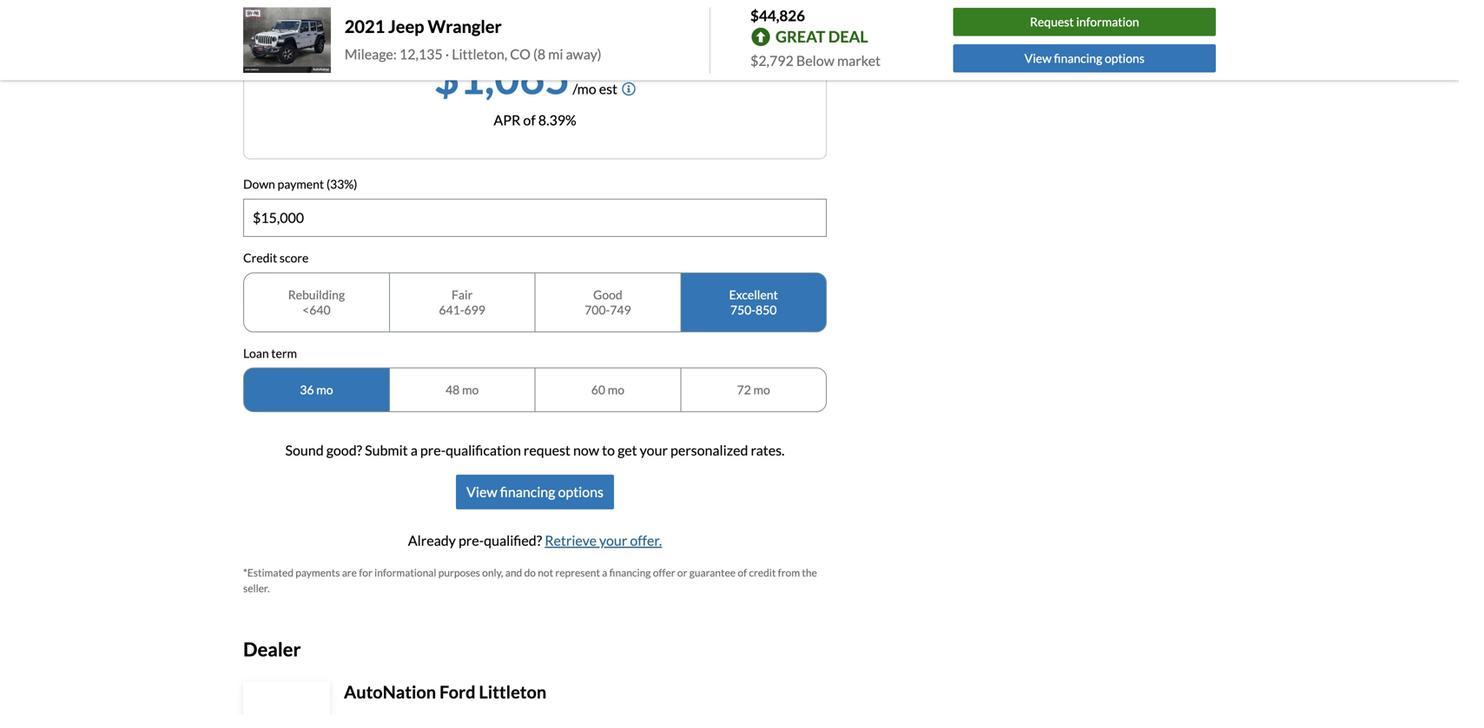 Task type: locate. For each thing, give the bounding box(es) containing it.
48 mo
[[446, 383, 479, 398]]

1 vertical spatial your
[[600, 533, 628, 550]]

0 vertical spatial view
[[1025, 51, 1052, 66]]

0 vertical spatial view financing options button
[[954, 44, 1216, 73]]

a inside *estimated payments are for informational purposes only, and do not represent a financing offer or guarantee of credit from the seller.
[[602, 567, 608, 580]]

of left credit
[[738, 567, 747, 580]]

1 vertical spatial financing
[[500, 484, 556, 501]]

1 mo from the left
[[316, 383, 333, 398]]

60 mo
[[591, 383, 625, 398]]

$2,792 below market
[[751, 52, 881, 69]]

mo
[[316, 383, 333, 398], [462, 383, 479, 398], [608, 383, 625, 398], [754, 383, 770, 398]]

1 horizontal spatial a
[[602, 567, 608, 580]]

a right submit
[[411, 442, 418, 459]]

pre- right submit
[[420, 442, 446, 459]]

request information
[[1030, 15, 1140, 29]]

view financing options button down "request information" button
[[954, 44, 1216, 73]]

pre-
[[420, 442, 446, 459], [459, 533, 484, 550]]

not
[[538, 567, 554, 580]]

your right get
[[640, 442, 668, 459]]

personalized
[[671, 442, 748, 459]]

market
[[838, 52, 881, 69]]

financing inside *estimated payments are for informational purposes only, and do not represent a financing offer or guarantee of credit from the seller.
[[610, 567, 651, 580]]

loan
[[243, 346, 269, 361]]

credit
[[749, 567, 776, 580]]

the
[[802, 567, 817, 580]]

autonation
[[344, 682, 436, 703]]

mo right 60
[[608, 383, 625, 398]]

qualification
[[446, 442, 521, 459]]

2 mo from the left
[[462, 383, 479, 398]]

great deal
[[776, 27, 869, 46]]

1 vertical spatial a
[[602, 567, 608, 580]]

850
[[756, 303, 777, 317]]

0 vertical spatial options
[[1105, 51, 1145, 66]]

financing down "request information" button
[[1054, 51, 1103, 66]]

1 horizontal spatial pre-
[[459, 533, 484, 550]]

view down qualification
[[467, 484, 498, 501]]

credit score
[[243, 251, 309, 265]]

retrieve
[[545, 533, 597, 550]]

700-
[[585, 303, 610, 317]]

Down payment (33%) text field
[[244, 200, 826, 236]]

for
[[359, 567, 373, 580]]

*estimated
[[243, 567, 294, 580]]

estimated
[[482, 26, 545, 43]]

0 vertical spatial view financing options
[[1025, 51, 1145, 66]]

from
[[778, 567, 800, 580]]

good 700-749
[[585, 287, 631, 317]]

0 horizontal spatial view financing options button
[[456, 475, 614, 510]]

a right represent
[[602, 567, 608, 580]]

retrieve your offer. link
[[545, 533, 662, 550]]

ford
[[440, 682, 476, 703]]

down
[[243, 177, 275, 192]]

mi
[[548, 45, 563, 62]]

down payment (33%)
[[243, 177, 358, 192]]

options for the right the view financing options button
[[1105, 51, 1145, 66]]

0 vertical spatial financing
[[1054, 51, 1103, 66]]

financing left offer
[[610, 567, 651, 580]]

*estimated payments are for informational purposes only, and do not represent a financing offer or guarantee of credit from the seller.
[[243, 567, 817, 595]]

0 horizontal spatial view financing options
[[467, 484, 604, 501]]

good
[[593, 287, 623, 302]]

2 vertical spatial financing
[[610, 567, 651, 580]]

2 horizontal spatial financing
[[1054, 51, 1103, 66]]

loan term
[[243, 346, 297, 361]]

sound
[[285, 442, 324, 459]]

mo right 72
[[754, 383, 770, 398]]

0 horizontal spatial financing
[[500, 484, 556, 501]]

financing down sound good? submit a pre-qualification request now to get your personalized rates. on the bottom
[[500, 484, 556, 501]]

0 horizontal spatial of
[[523, 112, 536, 129]]

0 vertical spatial of
[[523, 112, 536, 129]]

0 horizontal spatial options
[[558, 484, 604, 501]]

4 mo from the left
[[754, 383, 770, 398]]

options down now
[[558, 484, 604, 501]]

information
[[1077, 15, 1140, 29]]

littleton
[[479, 682, 547, 703]]

641-
[[439, 303, 464, 317]]

1 vertical spatial of
[[738, 567, 747, 580]]

apr
[[494, 112, 521, 129]]

request information button
[[954, 8, 1216, 36]]

0 vertical spatial a
[[411, 442, 418, 459]]

2021
[[345, 16, 385, 37]]

1 horizontal spatial financing
[[610, 567, 651, 580]]

1 horizontal spatial view
[[1025, 51, 1052, 66]]

view financing options
[[1025, 51, 1145, 66], [467, 484, 604, 501]]

financing
[[1054, 51, 1103, 66], [500, 484, 556, 501], [610, 567, 651, 580]]

<640
[[302, 303, 331, 317]]

your left offer.
[[600, 533, 628, 550]]

view financing options down "request information" button
[[1025, 51, 1145, 66]]

represent
[[556, 567, 600, 580]]

1 horizontal spatial of
[[738, 567, 747, 580]]

offer.
[[630, 533, 662, 550]]

$44,826
[[751, 7, 805, 24]]

term
[[271, 346, 297, 361]]

1 horizontal spatial view financing options
[[1025, 51, 1145, 66]]

view financing options button down sound good? submit a pre-qualification request now to get your personalized rates. on the bottom
[[456, 475, 614, 510]]

only,
[[482, 567, 503, 580]]

of right apr
[[523, 112, 536, 129]]

do
[[524, 567, 536, 580]]

view down request
[[1025, 51, 1052, 66]]

pre- up purposes
[[459, 533, 484, 550]]

1 horizontal spatial view financing options button
[[954, 44, 1216, 73]]

3 mo from the left
[[608, 383, 625, 398]]

your estimated payment* is
[[450, 26, 620, 43]]

1 horizontal spatial options
[[1105, 51, 1145, 66]]

mo right 48
[[462, 383, 479, 398]]

informational
[[375, 567, 437, 580]]

0 horizontal spatial a
[[411, 442, 418, 459]]

0 horizontal spatial view
[[467, 484, 498, 501]]

a
[[411, 442, 418, 459], [602, 567, 608, 580]]

offer
[[653, 567, 676, 580]]

mo right 36
[[316, 383, 333, 398]]

options down information
[[1105, 51, 1145, 66]]

0 horizontal spatial pre-
[[420, 442, 446, 459]]

48
[[446, 383, 460, 398]]

0 vertical spatial your
[[640, 442, 668, 459]]

or
[[678, 567, 688, 580]]

1 vertical spatial options
[[558, 484, 604, 501]]

view
[[1025, 51, 1052, 66], [467, 484, 498, 501]]

view financing options button
[[954, 44, 1216, 73], [456, 475, 614, 510]]

co
[[510, 45, 531, 62]]

is
[[610, 26, 620, 43]]

options
[[1105, 51, 1145, 66], [558, 484, 604, 501]]

mo for 36 mo
[[316, 383, 333, 398]]

view financing options down sound good? submit a pre-qualification request now to get your personalized rates. on the bottom
[[467, 484, 604, 501]]

get
[[618, 442, 637, 459]]



Task type: vqa. For each thing, say whether or not it's contained in the screenshot.
the left the Info
no



Task type: describe. For each thing, give the bounding box(es) containing it.
(8
[[534, 45, 546, 62]]

info circle image
[[622, 82, 636, 96]]

wrangler
[[428, 16, 502, 37]]

excellent
[[729, 287, 778, 302]]

8.39%
[[539, 112, 577, 129]]

deal
[[829, 27, 869, 46]]

of inside *estimated payments are for informational purposes only, and do not represent a financing offer or guarantee of credit from the seller.
[[738, 567, 747, 580]]

1 vertical spatial view
[[467, 484, 498, 501]]

·
[[446, 45, 449, 62]]

mo for 72 mo
[[754, 383, 770, 398]]

fair
[[452, 287, 473, 302]]

fair 641-699
[[439, 287, 486, 317]]

$1,065 /mo est
[[434, 51, 618, 104]]

littleton,
[[452, 45, 508, 62]]

seller.
[[243, 583, 270, 595]]

2021 jeep wrangler image
[[243, 7, 331, 73]]

excellent 750-850
[[729, 287, 778, 317]]

guarantee
[[690, 567, 736, 580]]

autonation ford littleton link
[[344, 682, 547, 703]]

rates.
[[751, 442, 785, 459]]

are
[[342, 567, 357, 580]]

jeep
[[388, 16, 424, 37]]

2021 jeep wrangler mileage: 12,135 · littleton, co (8 mi away)
[[345, 16, 602, 62]]

score
[[280, 251, 309, 265]]

1 vertical spatial view financing options
[[467, 484, 604, 501]]

mo for 60 mo
[[608, 383, 625, 398]]

request
[[1030, 15, 1074, 29]]

autonation ford littleton
[[344, 682, 547, 703]]

rebuilding
[[288, 287, 345, 302]]

dealer
[[243, 639, 301, 661]]

750-
[[731, 303, 756, 317]]

your
[[450, 26, 480, 43]]

72 mo
[[737, 383, 770, 398]]

already
[[408, 533, 456, 550]]

0 vertical spatial pre-
[[420, 442, 446, 459]]

749
[[610, 303, 631, 317]]

credit
[[243, 251, 277, 265]]

rebuilding <640
[[288, 287, 345, 317]]

payments
[[296, 567, 340, 580]]

60
[[591, 383, 606, 398]]

1 horizontal spatial your
[[640, 442, 668, 459]]

and
[[505, 567, 522, 580]]

1 vertical spatial pre-
[[459, 533, 484, 550]]

72
[[737, 383, 751, 398]]

good?
[[326, 442, 362, 459]]

already pre-qualified? retrieve your offer.
[[408, 533, 662, 550]]

away)
[[566, 45, 602, 62]]

financing for the bottom the view financing options button
[[500, 484, 556, 501]]

options for the bottom the view financing options button
[[558, 484, 604, 501]]

est
[[599, 81, 618, 97]]

to
[[602, 442, 615, 459]]

payment
[[278, 177, 324, 192]]

qualified?
[[484, 533, 542, 550]]

below
[[797, 52, 835, 69]]

36
[[300, 383, 314, 398]]

now
[[573, 442, 600, 459]]

1 vertical spatial view financing options button
[[456, 475, 614, 510]]

request
[[524, 442, 571, 459]]

(33%)
[[327, 177, 358, 192]]

/mo
[[573, 81, 597, 97]]

submit
[[365, 442, 408, 459]]

36 mo
[[300, 383, 333, 398]]

payment*
[[547, 26, 608, 43]]

12,135
[[400, 45, 443, 62]]

financing for the right the view financing options button
[[1054, 51, 1103, 66]]

699
[[464, 303, 486, 317]]

mo for 48 mo
[[462, 383, 479, 398]]

0 horizontal spatial your
[[600, 533, 628, 550]]

great
[[776, 27, 826, 46]]

purposes
[[439, 567, 480, 580]]

mileage:
[[345, 45, 397, 62]]

$1,065
[[434, 51, 570, 104]]

sound good? submit a pre-qualification request now to get your personalized rates.
[[285, 442, 785, 459]]



